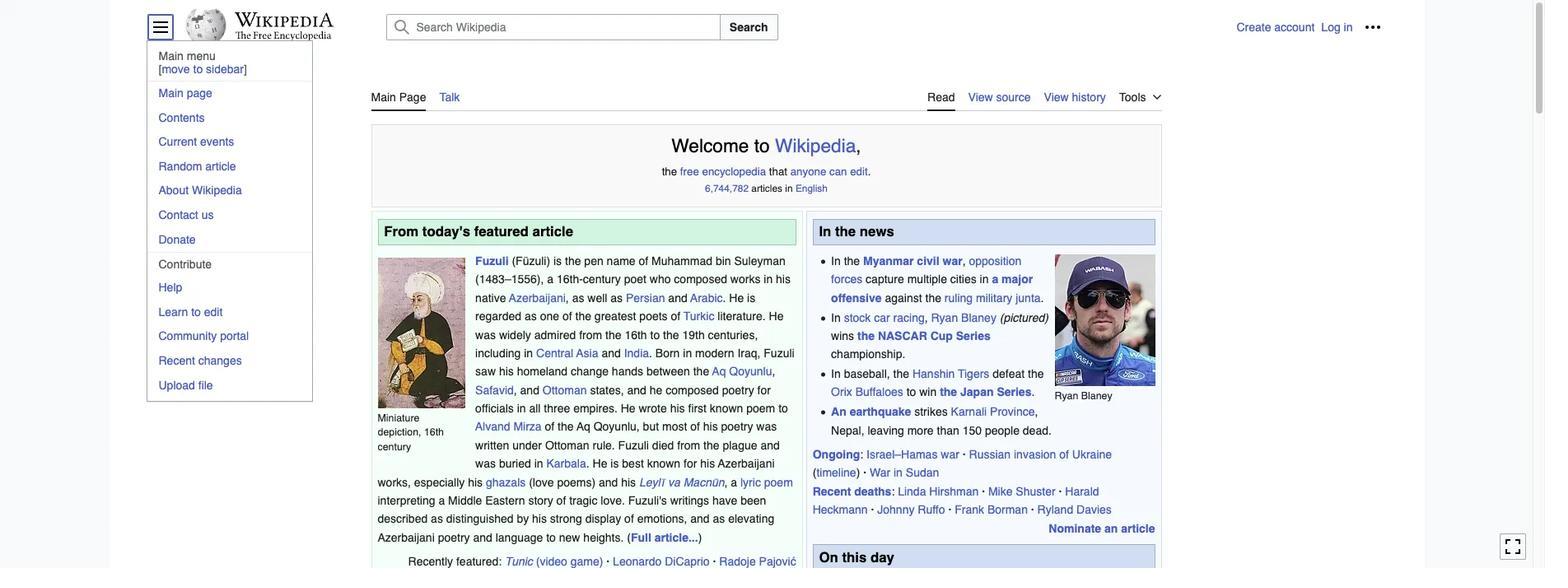 Task type: describe. For each thing, give the bounding box(es) containing it.
wikipedia image
[[234, 12, 333, 27]]

0 horizontal spatial edit
[[204, 305, 223, 319]]

his right by
[[532, 513, 547, 526]]

Search search field
[[366, 14, 1237, 40]]

miniature depiction, 16th century image
[[378, 258, 465, 409]]

most
[[662, 421, 687, 434]]

today's
[[423, 223, 470, 240]]

6,744,782 link
[[705, 183, 749, 194]]

strong
[[550, 513, 582, 526]]

harald heckmann
[[813, 485, 1099, 517]]

tools
[[1119, 91, 1146, 104]]

portal
[[220, 330, 249, 343]]

view source link
[[969, 81, 1031, 110]]

the down three on the bottom left of page
[[558, 421, 574, 434]]

harald
[[1066, 485, 1099, 498]]

capture multiple cities in
[[863, 273, 992, 286]]

as inside . he is regarded as one of the greatest poets of
[[525, 310, 537, 323]]

orix buffaloes link
[[831, 386, 904, 399]]

writings
[[670, 494, 709, 508]]

as down have
[[713, 513, 725, 526]]

the down hanshin tigers link at the bottom
[[940, 386, 957, 399]]

he for . he is regarded as one of the greatest poets of
[[729, 291, 744, 305]]

opposition forces
[[831, 255, 1022, 286]]

an earthquake strikes karnali province
[[831, 406, 1035, 419]]

of down first
[[691, 421, 700, 434]]

works
[[731, 273, 761, 286]]

safavid
[[475, 384, 514, 397]]

community portal
[[159, 330, 249, 343]]

random article link
[[147, 155, 312, 178]]

contribute
[[159, 258, 212, 271]]

stock
[[844, 311, 871, 324]]

to up that
[[754, 136, 770, 156]]

orix
[[831, 386, 853, 399]]

fuzuli inside 'of the aq qoyunlu, but most of his poetry was written under ottoman rule. fuzuli died from the plague and was buried in'
[[618, 439, 649, 452]]

to inside the states, and he composed poetry for officials in all three empires. he wrote his first known poem to alvand mirza
[[779, 402, 788, 415]]

contents link
[[147, 106, 312, 129]]

all
[[529, 402, 541, 415]]

than
[[937, 424, 960, 437]]

wikipedia link
[[775, 136, 856, 156]]

in inside "literature. he was widely admired from the 16th to the 19th centuries, including in"
[[524, 347, 533, 360]]

karbala link
[[547, 457, 586, 471]]

. inside in stock car racing , ryan blaney (pictured) wins the nascar cup series championship. in baseball, the hanshin tigers defeat the orix buffaloes to win the japan series .
[[1032, 386, 1035, 399]]

province
[[990, 406, 1035, 419]]

1 horizontal spatial )
[[698, 531, 702, 544]]

recent changes link
[[147, 349, 312, 372]]

a inside ) is the pen name of muhammad bin suleyman (1483–1556), a 16th-century poet who composed works in his native
[[547, 273, 554, 286]]

in for in the myanmar civil war ,
[[831, 255, 841, 268]]

in inside the states, and he composed poetry for officials in all three empires. he wrote his first known poem to alvand mirza
[[517, 402, 526, 415]]

featured
[[474, 223, 529, 240]]

0 horizontal spatial (
[[512, 255, 516, 268]]

azerbaijani , as well as persian and arabic
[[509, 291, 723, 305]]

english
[[796, 183, 828, 194]]

ghazals link
[[486, 476, 526, 489]]

lyric poem link
[[741, 476, 793, 489]]

log in and more options image
[[1365, 19, 1381, 35]]

source
[[997, 91, 1031, 104]]

the down multiple
[[926, 291, 942, 305]]

one
[[540, 310, 559, 323]]

alvand mirza link
[[475, 421, 542, 434]]

view history
[[1044, 91, 1106, 104]]

baseball,
[[844, 368, 890, 381]]

for for poetry
[[758, 384, 771, 397]]

1 vertical spatial wikipedia
[[192, 184, 242, 197]]

ruling
[[945, 291, 973, 305]]

ongoing
[[813, 448, 860, 461]]

main page link
[[147, 82, 312, 105]]

mirza
[[514, 421, 542, 434]]

of right poets
[[671, 310, 681, 323]]

miniature depiction, 16th century
[[378, 412, 444, 453]]

cup
[[931, 329, 953, 343]]

. inside . born in modern iraq, fuzuli saw his homeland change hands between the
[[649, 347, 652, 360]]

personal tools navigation
[[1237, 14, 1386, 40]]

wins
[[831, 329, 854, 343]]

an earthquake link
[[831, 406, 911, 419]]

qoyunlu
[[729, 365, 772, 378]]

qoyunlu,
[[594, 421, 640, 434]]

forces
[[831, 273, 863, 286]]

opposition forces link
[[831, 255, 1022, 286]]

contact
[[159, 208, 198, 222]]

. born in modern iraq, fuzuli saw his homeland change hands between the
[[475, 347, 795, 378]]

to right learn
[[191, 305, 201, 319]]

main page link
[[371, 81, 426, 111]]

his up middle
[[468, 476, 483, 489]]

russian invasion of ukraine timeline
[[817, 448, 1112, 480]]

log
[[1322, 21, 1341, 34]]

of down love.
[[625, 513, 634, 526]]

and inside the states, and he composed poetry for officials in all three empires. he wrote his first known poem to alvand mirza
[[627, 384, 647, 397]]

articles
[[752, 183, 783, 194]]

to inside in stock car racing , ryan blaney (pictured) wins the nascar cup series championship. in baseball, the hanshin tigers defeat the orix buffaloes to win the japan series .
[[907, 386, 916, 399]]

the inside ) is the pen name of muhammad bin suleyman (1483–1556), a 16th-century poet who composed works in his native
[[565, 255, 581, 268]]

as left well
[[572, 291, 584, 305]]

and down distinguished
[[473, 531, 493, 544]]

main for main page
[[371, 91, 396, 104]]

. inside . he is best known for his azerbaijani works, especially his
[[586, 457, 590, 471]]

russian invasion of ukraine link
[[969, 448, 1112, 461]]

name
[[607, 255, 636, 268]]

central asia and india
[[536, 347, 649, 360]]

( inside "ghazals (love poems) and his leylī va macnūn , a lyric poem interpreting a middle eastern story of tragic love. fuzuli's writings have been described as distinguished by his strong display of emotions, and as elevating azerbaijani poetry and language to new heights. ("
[[627, 531, 631, 544]]

his up macnūn
[[700, 457, 715, 471]]

ryland davies link
[[1038, 504, 1112, 517]]

poem inside the states, and he composed poetry for officials in all three empires. he wrote his first known poem to alvand mirza
[[747, 402, 775, 415]]

johnny ruffo
[[878, 504, 945, 517]]

1 horizontal spatial ryan
[[1055, 390, 1079, 402]]

the up born
[[663, 328, 679, 342]]

of down three on the bottom left of page
[[545, 421, 555, 434]]

and inside aq qoyunlu , safavid , and ottoman
[[520, 384, 540, 397]]

16th inside miniature depiction, 16th century
[[424, 426, 444, 439]]

invasion
[[1014, 448, 1057, 461]]

from inside 'of the aq qoyunlu, but most of his poetry was written under ottoman rule. fuzuli died from the plague and was buried in'
[[677, 439, 700, 452]]

in for in stock car racing , ryan blaney (pictured) wins the nascar cup series championship. in baseball, the hanshin tigers defeat the orix buffaloes to win the japan series .
[[831, 311, 841, 324]]

love.
[[601, 494, 625, 508]]

in the news
[[819, 223, 895, 240]]

main page
[[371, 91, 426, 104]]

poetry inside "ghazals (love poems) and his leylī va macnūn , a lyric poem interpreting a middle eastern story of tragic love. fuzuli's writings have been described as distinguished by his strong display of emotions, and as elevating azerbaijani poetry and language to new heights. ("
[[438, 531, 470, 544]]

in inside ) is the pen name of muhammad bin suleyman (1483–1556), a 16th-century poet who composed works in his native
[[764, 273, 773, 286]]

contents
[[159, 111, 205, 124]]

is inside ) is the pen name of muhammad bin suleyman (1483–1556), a 16th-century poet who composed works in his native
[[554, 255, 562, 268]]

recent deaths :
[[813, 485, 898, 498]]

he for literature. he was widely admired from the 16th to the 19th centuries, including in
[[769, 310, 784, 323]]

ryan inside in stock car racing , ryan blaney (pictured) wins the nascar cup series championship. in baseball, the hanshin tigers defeat the orix buffaloes to win the japan series .
[[931, 311, 958, 324]]

read link
[[928, 81, 955, 111]]

ghazals
[[486, 476, 526, 489]]

major
[[1002, 273, 1033, 286]]

news
[[860, 223, 895, 240]]

frank borman link
[[955, 504, 1028, 517]]

menu image
[[152, 19, 168, 35]]

upload file link
[[147, 374, 312, 397]]

0 vertical spatial article
[[205, 160, 236, 173]]

harald heckmann link
[[813, 485, 1099, 517]]

va
[[668, 476, 680, 489]]

ryland
[[1038, 504, 1074, 517]]

a down especially
[[439, 494, 445, 508]]

for for known
[[684, 457, 697, 471]]

stock car racing link
[[844, 311, 925, 324]]

1 horizontal spatial :
[[892, 485, 895, 498]]

saw
[[475, 365, 496, 378]]

leylī va macnūn link
[[639, 476, 725, 489]]

1 horizontal spatial article
[[533, 223, 573, 240]]

the left plague
[[704, 439, 720, 452]]

in inside personal tools "navigation"
[[1344, 21, 1353, 34]]

aq inside 'of the aq qoyunlu, but most of his poetry was written under ottoman rule. fuzuli died from the plague and was buried in'
[[577, 421, 591, 434]]

war
[[870, 467, 891, 480]]

middle
[[448, 494, 482, 508]]

) inside ) is the pen name of muhammad bin suleyman (1483–1556), a 16th-century poet who composed works in his native
[[547, 255, 550, 268]]

plague
[[723, 439, 758, 452]]

of right one
[[563, 310, 572, 323]]

admired
[[534, 328, 576, 342]]

fuzuli inside . born in modern iraq, fuzuli saw his homeland change hands between the
[[764, 347, 795, 360]]

the left news
[[835, 223, 856, 240]]

the right defeat
[[1028, 368, 1044, 381]]

emotions,
[[637, 513, 687, 526]]

language
[[496, 531, 543, 544]]

(pictured)
[[1000, 311, 1049, 324]]

and up love.
[[599, 476, 618, 489]]

. inside the free encyclopedia that anyone can edit . 6,744,782 articles in english
[[868, 166, 871, 178]]

recent for recent changes
[[159, 354, 195, 367]]

in inside 'of the aq qoyunlu, but most of his poetry was written under ottoman rule. fuzuli died from the plague and was buried in'
[[534, 457, 543, 471]]

main for main menu move to sidebar
[[159, 49, 184, 63]]

war in sudan link
[[870, 467, 939, 480]]

of up "strong"
[[557, 494, 566, 508]]

car
[[874, 311, 890, 324]]



Task type: locate. For each thing, give the bounding box(es) containing it.
1 vertical spatial composed
[[666, 384, 719, 397]]

view left history
[[1044, 91, 1069, 104]]

turkic
[[684, 310, 715, 323]]

his down suleyman
[[776, 273, 791, 286]]

a left lyric
[[731, 476, 737, 489]]

1 vertical spatial 16th
[[424, 426, 444, 439]]

the up championship.
[[858, 329, 875, 343]]

he up literature.
[[729, 291, 744, 305]]

view for view source
[[969, 91, 993, 104]]

. left born
[[649, 347, 652, 360]]

in down 19th
[[683, 347, 692, 360]]

:
[[860, 448, 864, 461], [892, 485, 895, 498]]

as right described
[[431, 513, 443, 526]]

works,
[[378, 476, 411, 489]]

(love
[[529, 476, 554, 489]]

capture
[[866, 273, 904, 286]]

for inside the states, and he composed poetry for officials in all three empires. he wrote his first known poem to alvand mirza
[[758, 384, 771, 397]]

1 horizontal spatial wikipedia
[[775, 136, 856, 156]]

blaney up ukraine
[[1082, 390, 1113, 402]]

main
[[159, 49, 184, 63], [159, 87, 184, 100], [371, 91, 396, 104]]

1 vertical spatial series
[[997, 386, 1032, 399]]

create
[[1237, 21, 1272, 34]]

century inside ) is the pen name of muhammad bin suleyman (1483–1556), a 16th-century poet who composed works in his native
[[583, 273, 621, 286]]

to down poets
[[650, 328, 660, 342]]

main page
[[159, 87, 212, 100]]

2 horizontal spatial article
[[1121, 522, 1155, 535]]

0 vertical spatial )
[[547, 255, 550, 268]]

1 vertical spatial article
[[533, 223, 573, 240]]

2 vertical spatial was
[[475, 457, 496, 471]]

poem right lyric
[[764, 476, 793, 489]]

0 horizontal spatial recent
[[159, 354, 195, 367]]

new
[[559, 531, 580, 544]]

2 horizontal spatial is
[[747, 291, 756, 305]]

recent up upload
[[159, 354, 195, 367]]

1 horizontal spatial 16th
[[625, 328, 647, 342]]

1 vertical spatial ryan
[[1055, 390, 1079, 402]]

. up poems)
[[586, 457, 590, 471]]

against the ruling military junta .
[[882, 291, 1044, 305]]

of left ukraine
[[1060, 448, 1069, 461]]

recent
[[159, 354, 195, 367], [813, 485, 851, 498]]

2 vertical spatial article
[[1121, 522, 1155, 535]]

0 vertical spatial war
[[943, 255, 963, 268]]

war up cities
[[943, 255, 963, 268]]

in inside . born in modern iraq, fuzuli saw his homeland change hands between the
[[683, 347, 692, 360]]

on this day
[[819, 549, 895, 566]]

1 vertical spatial ottoman
[[545, 439, 590, 452]]

edit inside the free encyclopedia that anyone can edit . 6,744,782 articles in english
[[850, 166, 868, 178]]

. up province
[[1032, 386, 1035, 399]]

2 horizontal spatial fuzuli
[[764, 347, 795, 360]]

his down first
[[703, 421, 718, 434]]

read
[[928, 91, 955, 104]]

who
[[650, 273, 671, 286]]

edit right can
[[850, 166, 868, 178]]

1 vertical spatial :
[[892, 485, 895, 498]]

1 horizontal spatial edit
[[850, 166, 868, 178]]

a left 16th-
[[547, 273, 554, 286]]

2 vertical spatial is
[[611, 457, 619, 471]]

the down modern
[[693, 365, 710, 378]]

0 vertical spatial wikipedia
[[775, 136, 856, 156]]

wrote
[[639, 402, 667, 415]]

tigers
[[958, 368, 990, 381]]

his down best
[[621, 476, 636, 489]]

nominate
[[1049, 522, 1102, 535]]

of inside ) is the pen name of muhammad bin suleyman (1483–1556), a 16th-century poet who composed works in his native
[[639, 255, 649, 268]]

was down written
[[475, 457, 496, 471]]

1 view from the left
[[969, 91, 993, 104]]

1 horizontal spatial is
[[611, 457, 619, 471]]

1 vertical spatial aq
[[577, 421, 591, 434]]

written
[[475, 439, 509, 452]]

1 vertical spatial blaney
[[1082, 390, 1113, 402]]

blaney down 'ruling military junta' link
[[962, 311, 997, 324]]

main menu move to sidebar
[[159, 49, 244, 76]]

azerbaijani inside . he is best known for his azerbaijani works, especially his
[[718, 457, 775, 471]]

is inside . he is best known for his azerbaijani works, especially his
[[611, 457, 619, 471]]

1 vertical spatial from
[[677, 439, 700, 452]]

he inside . he is regarded as one of the greatest poets of
[[729, 291, 744, 305]]

1 horizontal spatial recent
[[813, 485, 851, 498]]

native
[[475, 291, 506, 305]]

aq down empires.
[[577, 421, 591, 434]]

known right first
[[710, 402, 743, 415]]

0 horizontal spatial :
[[860, 448, 864, 461]]

by
[[517, 513, 529, 526]]

anyone can edit link
[[791, 166, 868, 178]]

1 horizontal spatial view
[[1044, 91, 1069, 104]]

the down well
[[575, 310, 592, 323]]

1 horizontal spatial azerbaijani
[[509, 291, 566, 305]]

the free encyclopedia that anyone can edit . 6,744,782 articles in english
[[662, 166, 871, 194]]

ottoman up karbala
[[545, 439, 590, 452]]

( right heights.
[[627, 531, 631, 544]]

2 vertical spatial fuzuli
[[618, 439, 649, 452]]

composed inside ) is the pen name of muhammad bin suleyman (1483–1556), a 16th-century poet who composed works in his native
[[674, 273, 727, 286]]

his inside the states, and he composed poetry for officials in all three empires. he wrote his first known poem to alvand mirza
[[670, 402, 685, 415]]

described
[[378, 513, 428, 526]]

, inside in stock car racing , ryan blaney (pictured) wins the nascar cup series championship. in baseball, the hanshin tigers defeat the orix buffaloes to win the japan series .
[[925, 311, 928, 324]]

1 vertical spatial recent
[[813, 485, 851, 498]]

the japan series link
[[940, 386, 1032, 399]]

150
[[963, 424, 982, 437]]

wikipedia up anyone
[[775, 136, 856, 156]]

1 vertical spatial )
[[698, 531, 702, 544]]

in up orix
[[831, 368, 841, 381]]

davies
[[1077, 504, 1112, 517]]

war
[[943, 255, 963, 268], [941, 448, 960, 461]]

main for main page
[[159, 87, 184, 100]]

heckmann
[[813, 504, 868, 517]]

1 vertical spatial fuzuli
[[764, 347, 795, 360]]

main left page
[[371, 91, 396, 104]]

. inside . he is regarded as one of the greatest poets of
[[723, 291, 726, 305]]

blaney inside in stock car racing , ryan blaney (pictured) wins the nascar cup series championship. in baseball, the hanshin tigers defeat the orix buffaloes to win the japan series .
[[962, 311, 997, 324]]

from inside "literature. he was widely admired from the 16th to the 19th centuries, including in"
[[579, 328, 602, 342]]

the left free
[[662, 166, 677, 178]]

in inside the free encyclopedia that anyone can edit . 6,744,782 articles in english
[[785, 183, 793, 194]]

0 vertical spatial was
[[475, 328, 496, 342]]

0 horizontal spatial view
[[969, 91, 993, 104]]

his inside 'of the aq qoyunlu, but most of his poetry was written under ottoman rule. fuzuli died from the plague and was buried in'
[[703, 421, 718, 434]]

move to sidebar button
[[159, 63, 247, 76]]

he for . he is best known for his azerbaijani works, especially his
[[593, 457, 608, 471]]

0 horizontal spatial blaney
[[962, 311, 997, 324]]

in right war at bottom
[[894, 467, 903, 480]]

16th inside "literature. he was widely admired from the 16th to the 19th centuries, including in"
[[625, 328, 647, 342]]

his up most
[[670, 402, 685, 415]]

to left win
[[907, 386, 916, 399]]

1 horizontal spatial fuzuli
[[618, 439, 649, 452]]

0 horizontal spatial known
[[647, 457, 681, 471]]

current
[[159, 135, 197, 148]]

0 vertical spatial series
[[956, 329, 991, 343]]

in left all
[[517, 402, 526, 415]]

is for the
[[747, 291, 756, 305]]

and down writings
[[691, 513, 710, 526]]

fullscreen image
[[1505, 539, 1522, 556]]

turkic link
[[684, 310, 715, 323]]

2 view from the left
[[1044, 91, 1069, 104]]

0 vertical spatial composed
[[674, 273, 727, 286]]

change
[[571, 365, 609, 378]]

the inside . born in modern iraq, fuzuli saw his homeland change hands between the
[[693, 365, 710, 378]]

Search Wikipedia search field
[[386, 14, 721, 40]]

fuzuli link
[[475, 255, 509, 268]]

iraq,
[[738, 347, 761, 360]]

aq down modern
[[712, 365, 726, 378]]

a down opposition
[[992, 273, 999, 286]]

for down qoyunlu
[[758, 384, 771, 397]]

, inside , nepal, leaving more than 150 people dead.
[[1035, 406, 1038, 419]]

and right plague
[[761, 439, 780, 452]]

hirshman
[[930, 485, 979, 498]]

0 vertical spatial century
[[583, 273, 621, 286]]

. up (pictured)
[[1041, 291, 1044, 305]]

fuzuli up best
[[618, 439, 649, 452]]

0 vertical spatial edit
[[850, 166, 868, 178]]

2 horizontal spatial azerbaijani
[[718, 457, 775, 471]]

0 horizontal spatial azerbaijani
[[378, 531, 435, 544]]

deaths
[[855, 485, 892, 498]]

1 vertical spatial (
[[627, 531, 631, 544]]

azerbaijani down described
[[378, 531, 435, 544]]

, inside "ghazals (love poems) and his leylī va macnūn , a lyric poem interpreting a middle eastern story of tragic love. fuzuli's writings have been described as distinguished by his strong display of emotions, and as elevating azerbaijani poetry and language to new heights. ("
[[725, 476, 728, 489]]

a inside a major offensive
[[992, 273, 999, 286]]

view for view history
[[1044, 91, 1069, 104]]

: up johnny
[[892, 485, 895, 498]]

1 vertical spatial poem
[[764, 476, 793, 489]]

to inside "ghazals (love poems) and his leylī va macnūn , a lyric poem interpreting a middle eastern story of tragic love. fuzuli's writings have been described as distinguished by his strong display of emotions, and as elevating azerbaijani poetry and language to new heights. ("
[[546, 531, 556, 544]]

he inside . he is best known for his azerbaijani works, especially his
[[593, 457, 608, 471]]

search button
[[720, 14, 778, 40]]

of inside russian invasion of ukraine timeline
[[1060, 448, 1069, 461]]

in down 'widely'
[[524, 347, 533, 360]]

of the aq qoyunlu, but most of his poetry was written under ottoman rule. fuzuli died from the plague and was buried in
[[475, 421, 780, 471]]

0 vertical spatial poem
[[747, 402, 775, 415]]

and right the asia
[[602, 347, 621, 360]]

article down events
[[205, 160, 236, 173]]

of up the poet
[[639, 255, 649, 268]]

from up central asia and india
[[579, 328, 602, 342]]

0 vertical spatial known
[[710, 402, 743, 415]]

aq qoyunlu , safavid , and ottoman
[[475, 365, 776, 397]]

0 vertical spatial aq
[[712, 365, 726, 378]]

main inside "main content"
[[371, 91, 396, 104]]

ryan blaney in may 2023 image
[[1055, 254, 1155, 386]]

his inside ) is the pen name of muhammad bin suleyman (1483–1556), a 16th-century poet who composed works in his native
[[776, 273, 791, 286]]

centuries,
[[708, 328, 758, 342]]

2 vertical spatial poetry
[[438, 531, 470, 544]]

in down that
[[785, 183, 793, 194]]

article up füzuli
[[533, 223, 573, 240]]

in up 'ruling military junta' link
[[980, 273, 989, 286]]

to inside main menu move to sidebar
[[193, 63, 203, 76]]

1 horizontal spatial century
[[583, 273, 621, 286]]

0 vertical spatial blaney
[[962, 311, 997, 324]]

is down "works"
[[747, 291, 756, 305]]

0 vertical spatial ryan
[[931, 311, 958, 324]]

his inside . born in modern iraq, fuzuli saw his homeland change hands between the
[[499, 365, 514, 378]]

aq inside aq qoyunlu , safavid , and ottoman
[[712, 365, 726, 378]]

ryan blaney
[[1055, 390, 1113, 402]]

1 horizontal spatial from
[[677, 439, 700, 452]]

0 vertical spatial for
[[758, 384, 771, 397]]

poetry inside 'of the aq qoyunlu, but most of his poetry was written under ottoman rule. fuzuli died from the plague and was buried in'
[[721, 421, 753, 434]]

officials
[[475, 402, 514, 415]]

0 vertical spatial is
[[554, 255, 562, 268]]

was inside "literature. he was widely admired from the 16th to the 19th centuries, including in"
[[475, 328, 496, 342]]

ryan up ukraine
[[1055, 390, 1079, 402]]

current events
[[159, 135, 234, 148]]

1 horizontal spatial aq
[[712, 365, 726, 378]]

is for azerbaijani
[[611, 457, 619, 471]]

0 horizontal spatial from
[[579, 328, 602, 342]]

and inside 'of the aq qoyunlu, but most of his poetry was written under ottoman rule. fuzuli died from the plague and was buried in'
[[761, 439, 780, 452]]

is inside . he is regarded as one of the greatest poets of
[[747, 291, 756, 305]]

known inside the states, and he composed poetry for officials in all three empires. he wrote his first known poem to alvand mirza
[[710, 402, 743, 415]]

as up the "greatest"
[[611, 291, 623, 305]]

0 horizontal spatial 16th
[[424, 426, 444, 439]]

0 horizontal spatial wikipedia
[[192, 184, 242, 197]]

1 horizontal spatial known
[[710, 402, 743, 415]]

1 horizontal spatial for
[[758, 384, 771, 397]]

johnny
[[878, 504, 915, 517]]

in right log
[[1344, 21, 1353, 34]]

fuzuli right iraq,
[[764, 347, 795, 360]]

0 horizontal spatial for
[[684, 457, 697, 471]]

16th right depiction,
[[424, 426, 444, 439]]

main inside main menu move to sidebar
[[159, 49, 184, 63]]

edit up community portal
[[204, 305, 223, 319]]

blaney
[[962, 311, 997, 324], [1082, 390, 1113, 402]]

in up (love at the left of the page
[[534, 457, 543, 471]]

the up forces
[[844, 255, 860, 268]]

mike shuster link
[[989, 485, 1056, 498]]

he inside "literature. he was widely admired from the 16th to the 19th centuries, including in"
[[769, 310, 784, 323]]

0 horizontal spatial fuzuli
[[475, 255, 509, 268]]

1 horizontal spatial series
[[997, 386, 1032, 399]]

timeline
[[817, 467, 857, 480]]

1 vertical spatial war
[[941, 448, 960, 461]]

alvand
[[475, 421, 510, 434]]

he up qoyunlu,
[[621, 402, 636, 415]]

interpreting
[[378, 494, 435, 508]]

recent for recent deaths :
[[813, 485, 851, 498]]

known inside . he is best known for his azerbaijani works, especially his
[[647, 457, 681, 471]]

karnali
[[951, 406, 987, 419]]

poetry up plague
[[721, 421, 753, 434]]

azerbaijani inside "ghazals (love poems) and his leylī va macnūn , a lyric poem interpreting a middle eastern story of tragic love. fuzuli's writings have been described as distinguished by his strong display of emotions, and as elevating azerbaijani poetry and language to new heights. ("
[[378, 531, 435, 544]]

learn to edit
[[159, 305, 223, 319]]

view
[[969, 91, 993, 104], [1044, 91, 1069, 104]]

0 vertical spatial recent
[[159, 354, 195, 367]]

0 horizontal spatial article
[[205, 160, 236, 173]]

in for in the news
[[819, 223, 832, 240]]

composed inside the states, and he composed poetry for officials in all three empires. he wrote his first known poem to alvand mirza
[[666, 384, 719, 397]]

for inside . he is best known for his azerbaijani works, especially his
[[684, 457, 697, 471]]

0 horizontal spatial )
[[547, 255, 550, 268]]

1 vertical spatial known
[[647, 457, 681, 471]]

from down most
[[677, 439, 700, 452]]

0 vertical spatial fuzuli
[[475, 255, 509, 268]]

poetry down distinguished
[[438, 531, 470, 544]]

people
[[985, 424, 1020, 437]]

0 vertical spatial from
[[579, 328, 602, 342]]

poetry inside the states, and he composed poetry for officials in all three empires. he wrote his first known poem to alvand mirza
[[722, 384, 754, 397]]

edit
[[850, 166, 868, 178], [204, 305, 223, 319]]

the up "buffaloes"
[[894, 368, 910, 381]]

series down defeat
[[997, 386, 1032, 399]]

the down the "greatest"
[[606, 328, 622, 342]]

1 vertical spatial azerbaijani
[[718, 457, 775, 471]]

0 horizontal spatial is
[[554, 255, 562, 268]]

the free encyclopedia image
[[236, 31, 332, 42]]

fuzuli's
[[628, 494, 667, 508]]

2 vertical spatial azerbaijani
[[378, 531, 435, 544]]

he inside the states, and he composed poetry for officials in all three empires. he wrote his first known poem to alvand mirza
[[621, 402, 636, 415]]

0 horizontal spatial series
[[956, 329, 991, 343]]

series down ryan blaney link
[[956, 329, 991, 343]]

0 vertical spatial azerbaijani
[[509, 291, 566, 305]]

contact us
[[159, 208, 214, 222]]

random
[[159, 160, 202, 173]]

about wikipedia
[[159, 184, 242, 197]]

talk
[[439, 91, 460, 104]]

to left the an
[[779, 402, 788, 415]]

article right an
[[1121, 522, 1155, 535]]

) down writings
[[698, 531, 702, 544]]

his down including
[[499, 365, 514, 378]]

century inside miniature depiction, 16th century
[[378, 441, 411, 453]]

the inside the free encyclopedia that anyone can edit . 6,744,782 articles in english
[[662, 166, 677, 178]]

1 vertical spatial was
[[757, 421, 777, 434]]

day
[[871, 549, 895, 566]]

1 vertical spatial is
[[747, 291, 756, 305]]

ottoman up three on the bottom left of page
[[543, 384, 587, 397]]

persian
[[626, 291, 665, 305]]

sudan
[[906, 467, 939, 480]]

in stock car racing , ryan blaney (pictured) wins the nascar cup series championship. in baseball, the hanshin tigers defeat the orix buffaloes to win the japan series .
[[831, 311, 1049, 399]]

encyclopedia
[[702, 166, 766, 178]]

1 vertical spatial for
[[684, 457, 697, 471]]

and down who
[[668, 291, 688, 305]]

suleyman
[[734, 255, 786, 268]]

main content
[[365, 74, 1169, 568]]

0 vertical spatial (
[[512, 255, 516, 268]]

view history link
[[1044, 81, 1106, 110]]

0 vertical spatial :
[[860, 448, 864, 461]]

poem inside "ghazals (love poems) and his leylī va macnūn , a lyric poem interpreting a middle eastern story of tragic love. fuzuli's writings have been described as distinguished by his strong display of emotions, and as elevating azerbaijani poetry and language to new heights. ("
[[764, 476, 793, 489]]

donate link
[[147, 228, 312, 251]]

in
[[1344, 21, 1353, 34], [785, 183, 793, 194], [764, 273, 773, 286], [980, 273, 989, 286], [524, 347, 533, 360], [683, 347, 692, 360], [517, 402, 526, 415], [534, 457, 543, 471], [894, 467, 903, 480]]

16th up india link
[[625, 328, 647, 342]]

was up plague
[[757, 421, 777, 434]]

main left menu
[[159, 49, 184, 63]]

to left new
[[546, 531, 556, 544]]

between
[[647, 365, 690, 378]]

ottoman inside 'of the aq qoyunlu, but most of his poetry was written under ottoman rule. fuzuli died from the plague and was buried in'
[[545, 439, 590, 452]]

1 vertical spatial century
[[378, 441, 411, 453]]

ottoman inside aq qoyunlu , safavid , and ottoman
[[543, 384, 587, 397]]

1 vertical spatial poetry
[[721, 421, 753, 434]]

0 vertical spatial ottoman
[[543, 384, 587, 397]]

israel–hamas
[[867, 448, 938, 461]]

distinguished
[[446, 513, 514, 526]]

linda hirshman
[[898, 485, 979, 498]]

1 horizontal spatial blaney
[[1082, 390, 1113, 402]]

the inside . he is regarded as one of the greatest poets of
[[575, 310, 592, 323]]

to inside "literature. he was widely admired from the 16th to the 19th centuries, including in"
[[650, 328, 660, 342]]

the up 16th-
[[565, 255, 581, 268]]

linda hirshman link
[[898, 485, 979, 498]]

is
[[554, 255, 562, 268], [747, 291, 756, 305], [611, 457, 619, 471]]

1 vertical spatial edit
[[204, 305, 223, 319]]

regarded
[[475, 310, 522, 323]]

bin
[[716, 255, 731, 268]]

pen
[[584, 255, 604, 268]]

empires.
[[574, 402, 618, 415]]

and up all
[[520, 384, 540, 397]]

that
[[769, 166, 788, 178]]

0 horizontal spatial century
[[378, 441, 411, 453]]

search
[[730, 21, 768, 34]]

in down suleyman
[[764, 273, 773, 286]]

, nepal, leaving more than 150 people dead.
[[831, 406, 1052, 437]]

century up well
[[583, 273, 621, 286]]

he down rule.
[[593, 457, 608, 471]]

is up 16th-
[[554, 255, 562, 268]]

file
[[198, 379, 213, 392]]

0 vertical spatial 16th
[[625, 328, 647, 342]]

0 horizontal spatial aq
[[577, 421, 591, 434]]

1 horizontal spatial (
[[627, 531, 631, 544]]

encyclopedia link
[[702, 166, 766, 178]]

main content containing welcome to
[[365, 74, 1169, 568]]

0 vertical spatial poetry
[[722, 384, 754, 397]]

born
[[656, 347, 680, 360]]

0 horizontal spatial ryan
[[931, 311, 958, 324]]

free link
[[680, 166, 699, 178]]



Task type: vqa. For each thing, say whether or not it's contained in the screenshot.
his
yes



